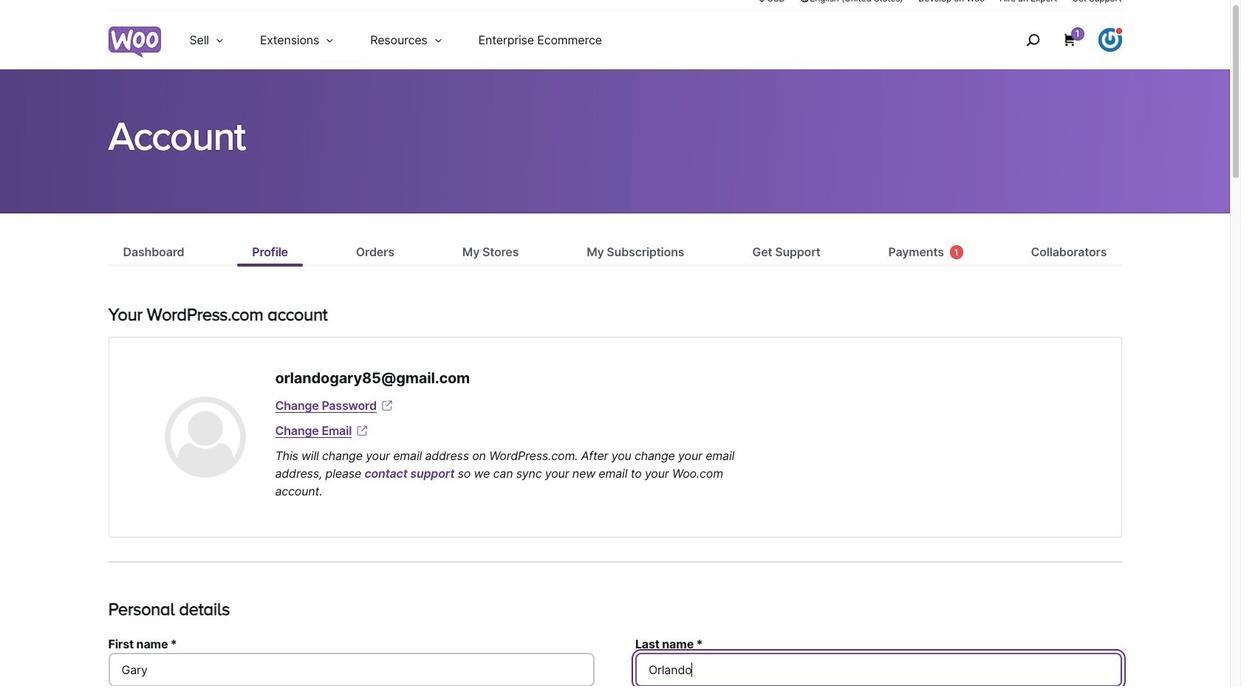 Task type: describe. For each thing, give the bounding box(es) containing it.
open account menu image
[[1098, 28, 1122, 52]]

service navigation menu element
[[994, 16, 1122, 64]]

gravatar image image
[[164, 397, 246, 478]]

0 vertical spatial external link image
[[380, 398, 394, 413]]



Task type: locate. For each thing, give the bounding box(es) containing it.
external link image
[[380, 398, 394, 413], [355, 423, 369, 438]]

0 horizontal spatial external link image
[[355, 423, 369, 438]]

1 horizontal spatial external link image
[[380, 398, 394, 413]]

search image
[[1021, 28, 1044, 52]]

1 vertical spatial external link image
[[355, 423, 369, 438]]

None text field
[[108, 653, 595, 686], [635, 653, 1122, 686], [108, 653, 595, 686], [635, 653, 1122, 686]]



Task type: vqa. For each thing, say whether or not it's contained in the screenshot.
leftmost The External Link icon
yes



